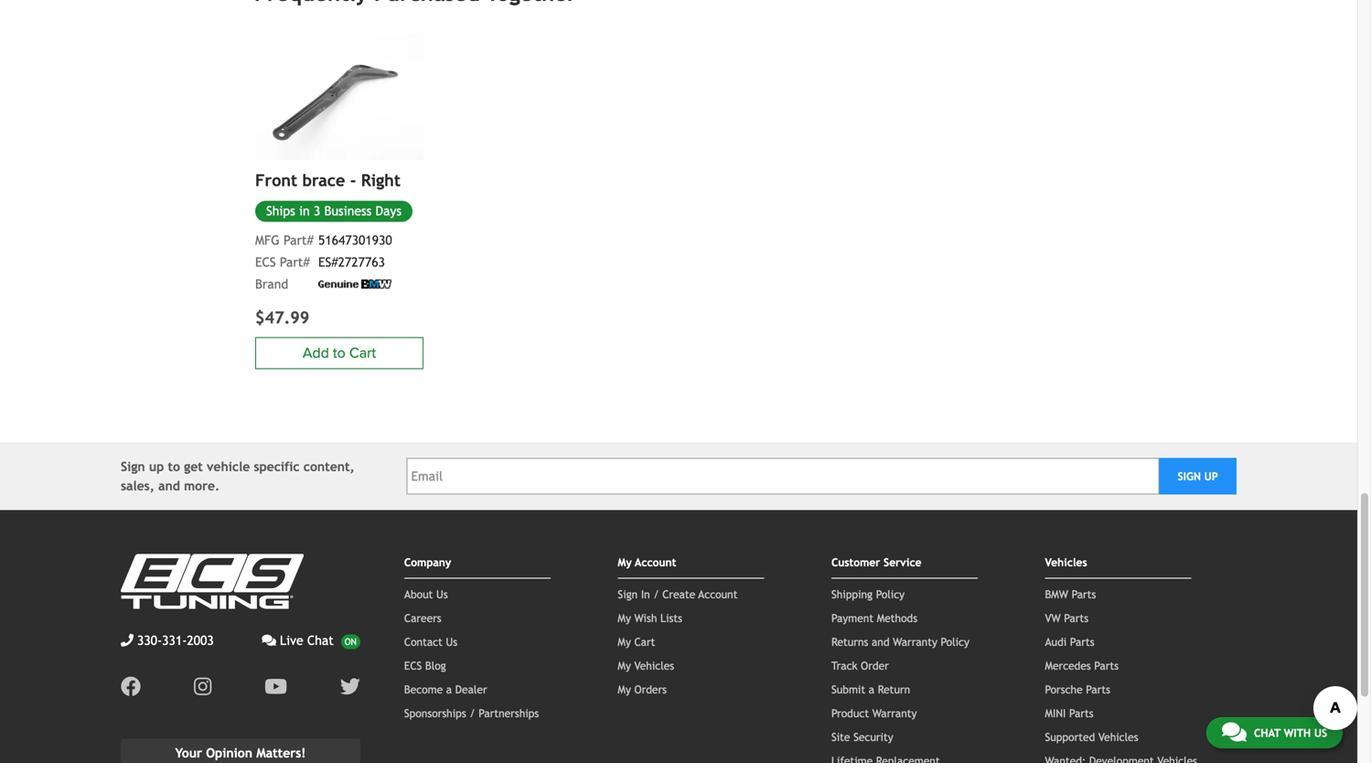 Task type: vqa. For each thing, say whether or not it's contained in the screenshot.
'Brake Fluids' link
no



Task type: locate. For each thing, give the bounding box(es) containing it.
comments image inside chat with us link
[[1222, 721, 1247, 743]]

my for my account
[[618, 556, 632, 569]]

and up order
[[872, 635, 890, 648]]

0 horizontal spatial policy
[[876, 588, 905, 601]]

0 horizontal spatial up
[[149, 459, 164, 474]]

parts for audi parts
[[1070, 635, 1095, 648]]

up for sign up
[[1205, 470, 1219, 482]]

parts up the porsche parts
[[1095, 659, 1119, 672]]

front brace - right image
[[255, 34, 424, 161]]

dealer
[[455, 683, 487, 696]]

chat
[[307, 633, 334, 648], [1254, 726, 1281, 739]]

genuine bmw image
[[318, 280, 392, 289]]

become a dealer link
[[404, 683, 487, 696]]

live chat
[[280, 633, 334, 648]]

4 my from the top
[[618, 659, 631, 672]]

2 a from the left
[[869, 683, 875, 696]]

1 horizontal spatial comments image
[[1222, 721, 1247, 743]]

to left get
[[168, 459, 180, 474]]

0 vertical spatial part#
[[284, 233, 314, 247]]

track order link
[[832, 659, 889, 672]]

my down my cart
[[618, 659, 631, 672]]

0 horizontal spatial a
[[446, 683, 452, 696]]

contact us
[[404, 635, 458, 648]]

3 my from the top
[[618, 635, 631, 648]]

/ right in
[[654, 588, 659, 601]]

2 horizontal spatial sign
[[1178, 470, 1201, 482]]

sign for sign up to get vehicle specific content, sales, and more.
[[121, 459, 145, 474]]

warranty down methods
[[893, 635, 938, 648]]

0 vertical spatial to
[[333, 344, 346, 362]]

0 vertical spatial warranty
[[893, 635, 938, 648]]

comments image left chat with us
[[1222, 721, 1247, 743]]

1 horizontal spatial vehicles
[[1045, 556, 1088, 569]]

1 horizontal spatial a
[[869, 683, 875, 696]]

us right with
[[1315, 726, 1328, 739]]

become
[[404, 683, 443, 696]]

us right about
[[436, 588, 448, 601]]

vehicles up bmw parts
[[1045, 556, 1088, 569]]

add
[[303, 344, 329, 362]]

returns and warranty policy link
[[832, 635, 970, 648]]

comments image for live
[[262, 634, 276, 647]]

live
[[280, 633, 303, 648]]

2 horizontal spatial vehicles
[[1099, 730, 1139, 743]]

1 vertical spatial cart
[[634, 635, 655, 648]]

part# down in
[[284, 233, 314, 247]]

1 horizontal spatial sign
[[618, 588, 638, 601]]

0 horizontal spatial to
[[168, 459, 180, 474]]

part# up brand
[[280, 255, 310, 269]]

ships
[[266, 204, 295, 218]]

opinion
[[206, 746, 253, 760]]

my
[[618, 556, 632, 569], [618, 612, 631, 624], [618, 635, 631, 648], [618, 659, 631, 672], [618, 683, 631, 696]]

front brace - right
[[255, 171, 401, 190]]

to
[[333, 344, 346, 362], [168, 459, 180, 474]]

1 vertical spatial ecs
[[404, 659, 422, 672]]

mini parts
[[1045, 707, 1094, 719]]

1 my from the top
[[618, 556, 632, 569]]

cart
[[349, 344, 376, 362], [634, 635, 655, 648]]

chat right live
[[307, 633, 334, 648]]

0 horizontal spatial account
[[635, 556, 676, 569]]

1 vertical spatial comments image
[[1222, 721, 1247, 743]]

account right create
[[699, 588, 738, 601]]

live chat link
[[262, 631, 360, 650]]

sign for sign up
[[1178, 470, 1201, 482]]

more.
[[184, 478, 220, 493]]

mini
[[1045, 707, 1066, 719]]

parts for vw parts
[[1064, 612, 1089, 624]]

about us
[[404, 588, 448, 601]]

ecs inside mfg part# 51647301930 ecs part# es#2727763 brand
[[255, 255, 276, 269]]

vehicles for my vehicles
[[634, 659, 674, 672]]

1 horizontal spatial ecs
[[404, 659, 422, 672]]

1 vertical spatial account
[[699, 588, 738, 601]]

0 vertical spatial vehicles
[[1045, 556, 1088, 569]]

methods
[[877, 612, 918, 624]]

parts right vw
[[1064, 612, 1089, 624]]

matters!
[[256, 746, 306, 760]]

1 horizontal spatial account
[[699, 588, 738, 601]]

facebook logo image
[[121, 676, 141, 697]]

and right sales,
[[158, 478, 180, 493]]

parts
[[1072, 588, 1096, 601], [1064, 612, 1089, 624], [1070, 635, 1095, 648], [1095, 659, 1119, 672], [1086, 683, 1111, 696], [1070, 707, 1094, 719]]

1 vertical spatial vehicles
[[634, 659, 674, 672]]

site
[[832, 730, 850, 743]]

my orders link
[[618, 683, 667, 696]]

1 vertical spatial to
[[168, 459, 180, 474]]

1 horizontal spatial and
[[872, 635, 890, 648]]

customer service
[[832, 556, 922, 569]]

payment
[[832, 612, 874, 624]]

vehicles up orders
[[634, 659, 674, 672]]

a for submit
[[869, 683, 875, 696]]

parts for bmw parts
[[1072, 588, 1096, 601]]

my vehicles link
[[618, 659, 674, 672]]

site security link
[[832, 730, 894, 743]]

sponsorships
[[404, 707, 466, 719]]

supported vehicles link
[[1045, 730, 1139, 743]]

parts down porsche parts link in the bottom of the page
[[1070, 707, 1094, 719]]

0 vertical spatial /
[[654, 588, 659, 601]]

vehicles right supported
[[1099, 730, 1139, 743]]

0 horizontal spatial ecs
[[255, 255, 276, 269]]

us right the "contact"
[[446, 635, 458, 648]]

0 horizontal spatial /
[[470, 707, 475, 719]]

0 vertical spatial us
[[436, 588, 448, 601]]

audi parts link
[[1045, 635, 1095, 648]]

0 horizontal spatial chat
[[307, 633, 334, 648]]

to right the add
[[333, 344, 346, 362]]

5 my from the top
[[618, 683, 631, 696]]

2 vertical spatial vehicles
[[1099, 730, 1139, 743]]

vehicles for supported vehicles
[[1099, 730, 1139, 743]]

1 horizontal spatial /
[[654, 588, 659, 601]]

wish
[[634, 612, 657, 624]]

ecs left blog at the bottom of page
[[404, 659, 422, 672]]

parts up mercedes parts
[[1070, 635, 1095, 648]]

warranty down return
[[873, 707, 917, 719]]

product warranty link
[[832, 707, 917, 719]]

1 horizontal spatial policy
[[941, 635, 970, 648]]

careers link
[[404, 612, 442, 624]]

1 vertical spatial warranty
[[873, 707, 917, 719]]

sign
[[121, 459, 145, 474], [1178, 470, 1201, 482], [618, 588, 638, 601]]

cart down wish at the bottom of the page
[[634, 635, 655, 648]]

return
[[878, 683, 911, 696]]

parts right bmw
[[1072, 588, 1096, 601]]

0 vertical spatial cart
[[349, 344, 376, 362]]

brace
[[302, 171, 345, 190]]

content,
[[304, 459, 355, 474]]

cart right the add
[[349, 344, 376, 362]]

vehicle
[[207, 459, 250, 474]]

service
[[884, 556, 922, 569]]

mercedes parts
[[1045, 659, 1119, 672]]

1 horizontal spatial to
[[333, 344, 346, 362]]

0 vertical spatial account
[[635, 556, 676, 569]]

1 horizontal spatial cart
[[634, 635, 655, 648]]

account
[[635, 556, 676, 569], [699, 588, 738, 601]]

account up in
[[635, 556, 676, 569]]

payment methods link
[[832, 612, 918, 624]]

my cart link
[[618, 635, 655, 648]]

1 vertical spatial and
[[872, 635, 890, 648]]

sign inside sign up button
[[1178, 470, 1201, 482]]

comments image
[[262, 634, 276, 647], [1222, 721, 1247, 743]]

ecs blog
[[404, 659, 446, 672]]

1 a from the left
[[446, 683, 452, 696]]

0 horizontal spatial cart
[[349, 344, 376, 362]]

1 horizontal spatial chat
[[1254, 726, 1281, 739]]

/ down the dealer
[[470, 707, 475, 719]]

a
[[446, 683, 452, 696], [869, 683, 875, 696]]

a left the dealer
[[446, 683, 452, 696]]

0 vertical spatial ecs
[[255, 255, 276, 269]]

up inside sign up to get vehicle specific content, sales, and more.
[[149, 459, 164, 474]]

product warranty
[[832, 707, 917, 719]]

sign in / create account
[[618, 588, 738, 601]]

to inside sign up to get vehicle specific content, sales, and more.
[[168, 459, 180, 474]]

sign for sign in / create account
[[618, 588, 638, 601]]

parts down mercedes parts
[[1086, 683, 1111, 696]]

1 vertical spatial us
[[446, 635, 458, 648]]

order
[[861, 659, 889, 672]]

1 horizontal spatial up
[[1205, 470, 1219, 482]]

part#
[[284, 233, 314, 247], [280, 255, 310, 269]]

customer
[[832, 556, 881, 569]]

security
[[854, 730, 894, 743]]

a left return
[[869, 683, 875, 696]]

my left orders
[[618, 683, 631, 696]]

0 vertical spatial and
[[158, 478, 180, 493]]

to inside add to cart button
[[333, 344, 346, 362]]

policy
[[876, 588, 905, 601], [941, 635, 970, 648]]

sign inside sign up to get vehicle specific content, sales, and more.
[[121, 459, 145, 474]]

my up my wish lists
[[618, 556, 632, 569]]

ecs
[[255, 255, 276, 269], [404, 659, 422, 672]]

warranty
[[893, 635, 938, 648], [873, 707, 917, 719]]

0 horizontal spatial and
[[158, 478, 180, 493]]

0 horizontal spatial sign
[[121, 459, 145, 474]]

vehicles
[[1045, 556, 1088, 569], [634, 659, 674, 672], [1099, 730, 1139, 743]]

up inside button
[[1205, 470, 1219, 482]]

0 vertical spatial comments image
[[262, 634, 276, 647]]

0 horizontal spatial comments image
[[262, 634, 276, 647]]

your opinion matters!
[[175, 746, 306, 760]]

get
[[184, 459, 203, 474]]

comments image left live
[[262, 634, 276, 647]]

ecs down mfg
[[255, 255, 276, 269]]

my for my orders
[[618, 683, 631, 696]]

up
[[149, 459, 164, 474], [1205, 470, 1219, 482]]

0 horizontal spatial vehicles
[[634, 659, 674, 672]]

1 vertical spatial part#
[[280, 255, 310, 269]]

sign up button
[[1159, 458, 1237, 494]]

1 vertical spatial chat
[[1254, 726, 1281, 739]]

my up my vehicles
[[618, 635, 631, 648]]

become a dealer
[[404, 683, 487, 696]]

comments image inside the live chat link
[[262, 634, 276, 647]]

submit a return link
[[832, 683, 911, 696]]

in
[[641, 588, 650, 601]]

chat left with
[[1254, 726, 1281, 739]]

my for my vehicles
[[618, 659, 631, 672]]

sign up to get vehicle specific content, sales, and more.
[[121, 459, 355, 493]]

2 my from the top
[[618, 612, 631, 624]]

bmw parts
[[1045, 588, 1096, 601]]

my left wish at the bottom of the page
[[618, 612, 631, 624]]

330-331-2003
[[137, 633, 214, 648]]



Task type: describe. For each thing, give the bounding box(es) containing it.
a for become
[[446, 683, 452, 696]]

2 vertical spatial us
[[1315, 726, 1328, 739]]

porsche
[[1045, 683, 1083, 696]]

chat with us link
[[1207, 717, 1343, 748]]

ecs tuning image
[[121, 554, 304, 609]]

lists
[[661, 612, 683, 624]]

right
[[361, 171, 401, 190]]

specific
[[254, 459, 300, 474]]

create
[[663, 588, 696, 601]]

supported vehicles
[[1045, 730, 1139, 743]]

vw
[[1045, 612, 1061, 624]]

partnerships
[[479, 707, 539, 719]]

about
[[404, 588, 433, 601]]

orders
[[634, 683, 667, 696]]

contact us link
[[404, 635, 458, 648]]

track order
[[832, 659, 889, 672]]

my orders
[[618, 683, 667, 696]]

up for sign up to get vehicle specific content, sales, and more.
[[149, 459, 164, 474]]

Email email field
[[407, 458, 1159, 494]]

days
[[376, 204, 402, 218]]

ecs blog link
[[404, 659, 446, 672]]

sign in / create account link
[[618, 588, 738, 601]]

front
[[255, 171, 297, 190]]

returns
[[832, 635, 869, 648]]

-
[[350, 171, 356, 190]]

ships in 3 business days
[[266, 204, 402, 218]]

twitter logo image
[[340, 676, 360, 697]]

0 vertical spatial policy
[[876, 588, 905, 601]]

us for contact us
[[446, 635, 458, 648]]

parts for mercedes parts
[[1095, 659, 1119, 672]]

contact
[[404, 635, 443, 648]]

returns and warranty policy
[[832, 635, 970, 648]]

cart inside button
[[349, 344, 376, 362]]

bmw
[[1045, 588, 1069, 601]]

us for about us
[[436, 588, 448, 601]]

brand
[[255, 277, 288, 291]]

sales,
[[121, 478, 154, 493]]

bmw parts link
[[1045, 588, 1096, 601]]

submit a return
[[832, 683, 911, 696]]

330-
[[137, 633, 162, 648]]

track
[[832, 659, 858, 672]]

parts for porsche parts
[[1086, 683, 1111, 696]]

porsche parts
[[1045, 683, 1111, 696]]

instagram logo image
[[194, 676, 212, 697]]

0 vertical spatial chat
[[307, 633, 334, 648]]

331-
[[162, 633, 187, 648]]

payment methods
[[832, 612, 918, 624]]

parts for mini parts
[[1070, 707, 1094, 719]]

chat with us
[[1254, 726, 1328, 739]]

1 vertical spatial /
[[470, 707, 475, 719]]

your
[[175, 746, 202, 760]]

my cart
[[618, 635, 655, 648]]

company
[[404, 556, 451, 569]]

mfg part# 51647301930 ecs part# es#2727763 brand
[[255, 233, 392, 291]]

in
[[299, 204, 310, 218]]

my vehicles
[[618, 659, 674, 672]]

blog
[[425, 659, 446, 672]]

shipping policy link
[[832, 588, 905, 601]]

audi
[[1045, 635, 1067, 648]]

add to cart
[[303, 344, 376, 362]]

with
[[1284, 726, 1311, 739]]

and inside sign up to get vehicle specific content, sales, and more.
[[158, 478, 180, 493]]

my account
[[618, 556, 676, 569]]

my wish lists link
[[618, 612, 683, 624]]

mercedes parts link
[[1045, 659, 1119, 672]]

51647301930
[[318, 233, 392, 247]]

sponsorships / partnerships link
[[404, 707, 539, 719]]

mercedes
[[1045, 659, 1091, 672]]

front brace - right link
[[255, 171, 424, 190]]

submit
[[832, 683, 866, 696]]

youtube logo image
[[265, 676, 287, 697]]

sign up
[[1178, 470, 1219, 482]]

audi parts
[[1045, 635, 1095, 648]]

mini parts link
[[1045, 707, 1094, 719]]

vw parts
[[1045, 612, 1089, 624]]

3
[[314, 204, 320, 218]]

my for my cart
[[618, 635, 631, 648]]

shipping
[[832, 588, 873, 601]]

site security
[[832, 730, 894, 743]]

my for my wish lists
[[618, 612, 631, 624]]

careers
[[404, 612, 442, 624]]

add to cart button
[[255, 337, 424, 369]]

1 vertical spatial policy
[[941, 635, 970, 648]]

supported
[[1045, 730, 1095, 743]]

phone image
[[121, 634, 134, 647]]

comments image for chat
[[1222, 721, 1247, 743]]

es#2727763
[[318, 255, 385, 269]]

$47.99
[[255, 308, 310, 327]]

about us link
[[404, 588, 448, 601]]

shipping policy
[[832, 588, 905, 601]]

my wish lists
[[618, 612, 683, 624]]



